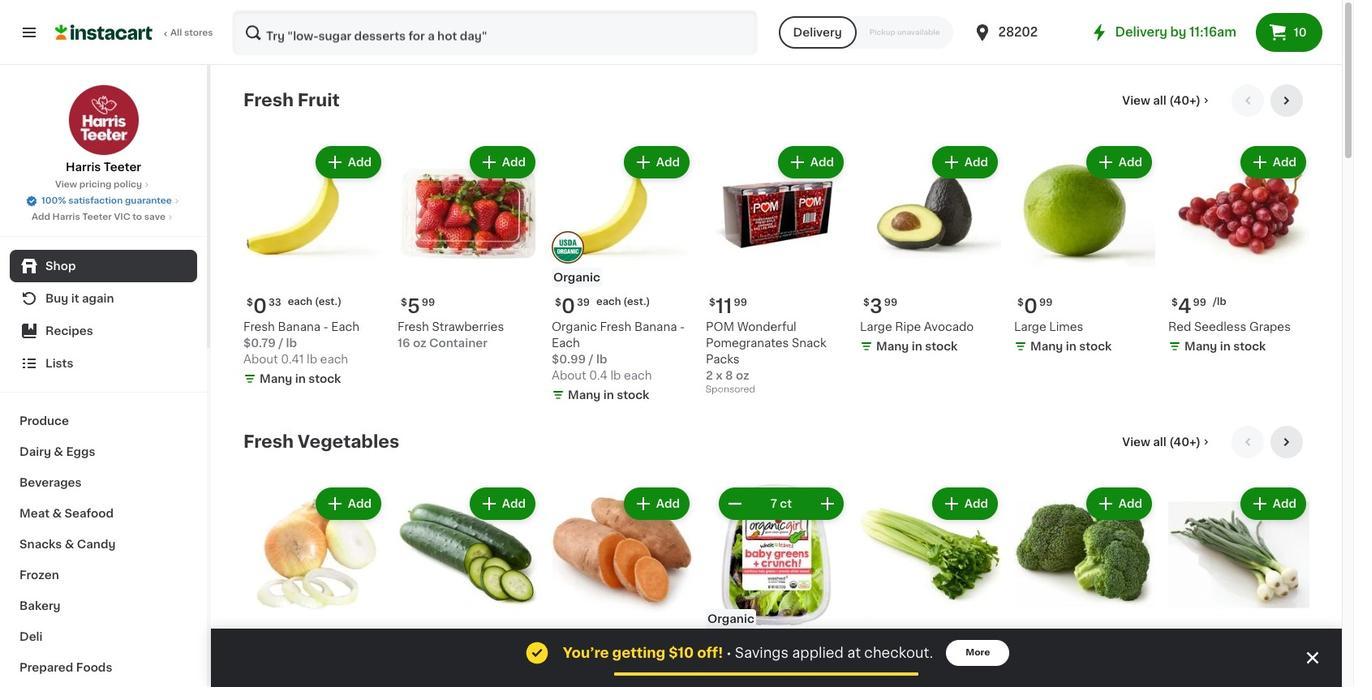 Task type: vqa. For each thing, say whether or not it's contained in the screenshot.
done "button"
no



Task type: describe. For each thing, give the bounding box(es) containing it.
100% satisfaction guarantee button
[[25, 191, 182, 208]]

$4.99 per pound element
[[1168, 290, 1310, 319]]

decrement quantity of organicgirl baby greens + crunch! image
[[725, 494, 745, 514]]

checkout.
[[864, 647, 933, 660]]

buy it again
[[45, 293, 114, 304]]

large for 3
[[860, 321, 892, 333]]

harris teeter link
[[66, 84, 141, 175]]

99 for large limes
[[1039, 298, 1053, 308]]

$10
[[669, 647, 694, 660]]

prepared foods
[[19, 662, 112, 673]]

view for 4
[[1122, 437, 1151, 448]]

$ 0 99
[[1018, 297, 1053, 316]]

bakery link
[[10, 591, 197, 622]]

each for $ 0 33
[[288, 297, 313, 307]]

99 inside $4.99 per pound element
[[1193, 298, 1207, 308]]

prepared
[[19, 662, 73, 673]]

$ 0 94
[[555, 639, 590, 657]]

dairy
[[19, 446, 51, 458]]

many down 0.41
[[260, 373, 292, 385]]

lb up 0.41
[[286, 338, 297, 349]]

16
[[398, 338, 410, 349]]

meat & seafood
[[19, 508, 114, 519]]

(40+) for 3
[[1169, 95, 1201, 106]]

vegetables
[[298, 433, 399, 450]]

pricing
[[79, 180, 111, 189]]

94
[[577, 639, 590, 649]]

about inside organic fresh banana - each $0.99 / lb about 0.4 lb each
[[552, 370, 586, 381]]

snacks
[[19, 539, 62, 550]]

each inside organic fresh banana - each $0.99 / lb about 0.4 lb each
[[624, 370, 652, 381]]

all stores link
[[55, 10, 214, 55]]

delivery by 11:16am link
[[1089, 23, 1237, 42]]

snacks & candy link
[[10, 529, 197, 560]]

lb up 0.4
[[596, 354, 607, 365]]

28202
[[998, 26, 1038, 38]]

all stores
[[170, 28, 213, 37]]

harris teeter
[[66, 161, 141, 173]]

guarantee
[[125, 196, 172, 205]]

dairy & eggs
[[19, 446, 95, 458]]

many down 0.4
[[568, 389, 601, 401]]

fresh for fresh strawberries 16 oz container
[[398, 321, 429, 333]]

& for snacks
[[65, 539, 74, 550]]

each for $ 0 39
[[596, 297, 621, 307]]

0.41
[[281, 354, 304, 365]]

delivery by 11:16am
[[1115, 26, 1237, 38]]

stock down fresh banana - each $0.79 / lb about 0.41 lb each
[[308, 373, 341, 385]]

all for 2
[[1153, 437, 1167, 448]]

99 for large ripe avocado
[[884, 298, 898, 308]]

bakery
[[19, 600, 61, 612]]

getting
[[612, 647, 666, 660]]

strawberries
[[432, 321, 504, 333]]

many in stock down 0.4
[[568, 389, 649, 401]]

in for seedless
[[1220, 341, 1231, 352]]

organicgirl
[[706, 663, 771, 674]]

buy it again link
[[10, 282, 197, 315]]

fresh vegetables
[[243, 433, 399, 450]]

large for 0
[[1014, 321, 1047, 333]]

pomegranates
[[706, 338, 789, 349]]

greens
[[706, 679, 747, 687]]

$1.96 each (estimated) element
[[1014, 632, 1155, 661]]

(40+) for 2
[[1169, 437, 1201, 448]]

meat
[[19, 508, 50, 519]]

deli link
[[10, 622, 197, 652]]

1 item carousel region from the top
[[243, 84, 1310, 413]]

eggs
[[66, 446, 95, 458]]

- inside organic fresh banana - each $0.99 / lb about 0.4 lb each
[[680, 321, 685, 333]]

foods
[[76, 662, 112, 673]]

33
[[269, 298, 281, 308]]

99 for fresh strawberries
[[422, 298, 435, 308]]

frozen link
[[10, 560, 197, 591]]

0 vertical spatial organic
[[553, 272, 600, 283]]

product group containing 3
[[860, 143, 1001, 358]]

produce
[[19, 415, 69, 427]]

100%
[[41, 196, 66, 205]]

shop
[[45, 260, 76, 272]]

policy
[[114, 180, 142, 189]]

sweet
[[552, 663, 587, 674]]

$0.39 each (estimated) element
[[552, 290, 693, 319]]

organic inside organic fresh banana - each $0.99 / lb about 0.4 lb each
[[552, 321, 597, 333]]

view all (40+) for 3
[[1122, 95, 1201, 106]]

oz inside pom wonderful pomegranates snack packs 2 x 8 oz
[[736, 370, 750, 381]]

99 for celery
[[884, 639, 897, 649]]

pom
[[706, 321, 734, 333]]

view for 11
[[1122, 95, 1151, 106]]

Search field
[[234, 11, 756, 54]]

10
[[1294, 27, 1307, 38]]

product group containing 11
[[706, 143, 847, 398]]

sweet potato
[[552, 663, 628, 674]]

seedless
[[1194, 321, 1247, 333]]

produce link
[[10, 406, 197, 437]]

$0.94 each (estimated) element
[[552, 632, 693, 661]]

you're
[[563, 647, 609, 660]]

x
[[716, 370, 723, 381]]

(est.) for 11
[[623, 297, 650, 307]]

$ up red
[[1172, 298, 1178, 308]]

all
[[170, 28, 182, 37]]

potato
[[590, 663, 628, 674]]

increment quantity of organicgirl baby greens + crunch! image
[[818, 494, 837, 514]]

beverages link
[[10, 467, 197, 498]]

recipes
[[45, 325, 93, 337]]

off!
[[697, 647, 723, 660]]

seafood
[[65, 508, 114, 519]]

item badge image
[[552, 231, 584, 263]]

applied
[[792, 647, 844, 660]]

in for ripe
[[912, 341, 922, 352]]

many in stock down 0.41
[[260, 373, 341, 385]]

product group containing 2
[[860, 484, 1001, 687]]

• savings applied at checkout.
[[726, 647, 933, 660]]

fresh fruit
[[243, 92, 340, 109]]

each (est.) inside $0.33 each (estimated) element
[[288, 297, 342, 307]]

$ inside '$ 3 99'
[[863, 298, 870, 308]]

/ inside organic fresh banana - each $0.99 / lb about 0.4 lb each
[[589, 354, 594, 365]]

meat & seafood link
[[10, 498, 197, 529]]

organic fresh banana - each $0.99 / lb about 0.4 lb each
[[552, 321, 685, 381]]

buy
[[45, 293, 68, 304]]

1 vertical spatial teeter
[[82, 213, 112, 222]]

all for 3
[[1153, 95, 1167, 106]]

/ inside fresh banana - each $0.79 / lb about 0.41 lb each
[[278, 338, 283, 349]]

vic
[[114, 213, 130, 222]]

$ 3 99
[[863, 297, 898, 316]]

$ inside '$ 11 99'
[[709, 298, 716, 308]]

snacks & candy
[[19, 539, 116, 550]]

savings
[[735, 647, 789, 660]]

each (est.) for 4
[[597, 639, 651, 648]]

delivery for delivery
[[793, 27, 842, 38]]

1 vertical spatial 4
[[716, 639, 729, 657]]

stock down organic fresh banana - each $0.99 / lb about 0.4 lb each
[[617, 389, 649, 401]]

banana inside organic fresh banana - each $0.99 / lb about 0.4 lb each
[[634, 321, 677, 333]]

$ 0 33
[[247, 297, 281, 316]]

fresh for fresh fruit
[[243, 92, 294, 109]]

each inside fresh banana - each $0.79 / lb about 0.41 lb each
[[320, 354, 348, 365]]

treatment tracker modal dialog
[[211, 629, 1342, 687]]

red seedless grapes
[[1168, 321, 1291, 333]]

lb right 0.41
[[307, 354, 317, 365]]

shop link
[[10, 250, 197, 282]]

it
[[71, 293, 79, 304]]

view pricing policy
[[55, 180, 142, 189]]

view all (40+) button for 2
[[1116, 426, 1219, 458]]

1 horizontal spatial 4
[[1178, 297, 1192, 316]]

ct
[[780, 498, 792, 510]]

banana inside fresh banana - each $0.79 / lb about 0.41 lb each
[[278, 321, 321, 333]]



Task type: locate. For each thing, give the bounding box(es) containing it.
/lb
[[1213, 297, 1227, 307]]

each up potato
[[597, 639, 621, 648]]

avocado
[[924, 321, 974, 333]]

teeter up "policy"
[[104, 161, 141, 173]]

5
[[407, 297, 420, 316]]

$0.79
[[243, 338, 276, 349]]

0 for $ 0 33
[[253, 297, 267, 316]]

- inside fresh banana - each $0.79 / lb about 0.41 lb each
[[323, 321, 328, 333]]

1 vertical spatial view all (40+) button
[[1116, 426, 1219, 458]]

1 vertical spatial &
[[52, 508, 62, 519]]

0 vertical spatial all
[[1153, 95, 1167, 106]]

fresh for fresh banana - each $0.79 / lb about 0.41 lb each
[[243, 321, 275, 333]]

oz right the 16
[[413, 338, 426, 349]]

in down limes
[[1066, 341, 1077, 352]]

teeter down the satisfaction at the top of the page
[[82, 213, 112, 222]]

harris up pricing
[[66, 161, 101, 173]]

large inside product group
[[860, 321, 892, 333]]

many in stock for seedless
[[1185, 341, 1266, 352]]

$ 4 99
[[1172, 297, 1207, 316], [709, 639, 744, 657]]

$ up large limes
[[1018, 298, 1024, 308]]

delivery inside button
[[793, 27, 842, 38]]

many in stock inside product group
[[876, 341, 958, 352]]

in down 0.41
[[295, 373, 306, 385]]

deli
[[19, 631, 43, 643]]

2 vertical spatial view
[[1122, 437, 1151, 448]]

organic down $ 0 39
[[552, 321, 597, 333]]

& right meat
[[52, 508, 62, 519]]

1 horizontal spatial large
[[1014, 321, 1047, 333]]

1 vertical spatial organic
[[552, 321, 597, 333]]

stock down limes
[[1079, 341, 1112, 352]]

0 vertical spatial view all (40+) button
[[1116, 84, 1219, 117]]

snack
[[792, 338, 827, 349]]

$ up large ripe avocado on the right of page
[[863, 298, 870, 308]]

0 vertical spatial $ 4 99
[[1172, 297, 1207, 316]]

1 vertical spatial oz
[[736, 370, 750, 381]]

99 inside $ 2 99
[[884, 639, 897, 649]]

large ripe avocado
[[860, 321, 974, 333]]

99 inside $ 5 99
[[422, 298, 435, 308]]

1 all from the top
[[1153, 95, 1167, 106]]

$ inside '$ 0 33'
[[247, 298, 253, 308]]

1 horizontal spatial -
[[680, 321, 685, 333]]

sponsored badge image
[[706, 385, 755, 394]]

1 view all (40+) button from the top
[[1116, 84, 1219, 117]]

1 vertical spatial $ 4 99
[[709, 639, 744, 657]]

0 vertical spatial 4
[[1178, 297, 1192, 316]]

(est.) up organic fresh banana - each $0.99 / lb about 0.4 lb each
[[623, 297, 650, 307]]

1 vertical spatial (40+)
[[1169, 437, 1201, 448]]

(est.) up potato
[[624, 639, 651, 648]]

0 vertical spatial view
[[1122, 95, 1151, 106]]

stock down red seedless grapes
[[1233, 341, 1266, 352]]

& left candy
[[65, 539, 74, 550]]

1 vertical spatial view
[[55, 180, 77, 189]]

1 large from the left
[[860, 321, 892, 333]]

$ 0 39
[[555, 297, 590, 316]]

99 up organicgirl
[[731, 639, 744, 649]]

99 inside '$ 11 99'
[[734, 298, 747, 308]]

large down "$ 0 99"
[[1014, 321, 1047, 333]]

many down large limes
[[1031, 341, 1063, 352]]

lb
[[286, 338, 297, 349], [307, 354, 317, 365], [596, 354, 607, 365], [611, 370, 621, 381]]

0 vertical spatial harris
[[66, 161, 101, 173]]

0 vertical spatial about
[[243, 354, 278, 365]]

$ 4 99 inside $4.99 per pound element
[[1172, 297, 1207, 316]]

$ 4 99 up organicgirl
[[709, 639, 744, 657]]

fresh left fruit
[[243, 92, 294, 109]]

0 vertical spatial teeter
[[104, 161, 141, 173]]

about down $0.79
[[243, 354, 278, 365]]

limes
[[1049, 321, 1084, 333]]

0 horizontal spatial about
[[243, 354, 278, 365]]

each down $0.33 each (estimated) element at top left
[[331, 321, 360, 333]]

1 horizontal spatial /
[[589, 354, 594, 365]]

each right 0.4
[[624, 370, 652, 381]]

(est.) inside $0.39 each (estimated) element
[[623, 297, 650, 307]]

99 right 5
[[422, 298, 435, 308]]

0 left '33'
[[253, 297, 267, 316]]

0
[[253, 297, 267, 316], [561, 297, 575, 316], [1024, 297, 1038, 316], [561, 639, 575, 657]]

$0.99
[[552, 354, 586, 365]]

celery
[[860, 663, 898, 674]]

item carousel region
[[243, 84, 1310, 413], [243, 426, 1310, 687]]

0 left '39'
[[561, 297, 575, 316]]

stock for limes
[[1079, 341, 1112, 352]]

fresh banana - each $0.79 / lb about 0.41 lb each
[[243, 321, 360, 365]]

0 horizontal spatial -
[[323, 321, 328, 333]]

in for limes
[[1066, 341, 1077, 352]]

each up $0.99
[[552, 338, 580, 349]]

add harris teeter vic to save
[[32, 213, 166, 222]]

again
[[82, 293, 114, 304]]

1 (40+) from the top
[[1169, 95, 1201, 106]]

fresh up the 16
[[398, 321, 429, 333]]

$ left '33'
[[247, 298, 253, 308]]

0 vertical spatial 2
[[706, 370, 713, 381]]

0 vertical spatial (40+)
[[1169, 95, 1201, 106]]

$ right at
[[863, 639, 870, 649]]

99 up large limes
[[1039, 298, 1053, 308]]

4 up organicgirl
[[716, 639, 729, 657]]

each (est.) up potato
[[597, 639, 651, 648]]

1 banana from the left
[[278, 321, 321, 333]]

each
[[288, 297, 313, 307], [596, 297, 621, 307], [320, 354, 348, 365], [624, 370, 652, 381], [597, 639, 621, 648]]

$ inside $ 2 99
[[863, 639, 870, 649]]

delivery button
[[779, 16, 857, 49]]

2 vertical spatial &
[[65, 539, 74, 550]]

3
[[870, 297, 883, 316]]

main content
[[211, 65, 1342, 687]]

10 button
[[1256, 13, 1323, 52]]

& for dairy
[[54, 446, 63, 458]]

0 left 94
[[561, 639, 575, 657]]

product group
[[243, 143, 385, 390], [398, 143, 539, 351], [552, 143, 693, 407], [706, 143, 847, 398], [860, 143, 1001, 358], [1014, 143, 1155, 358], [1168, 143, 1310, 358], [243, 484, 385, 687], [398, 484, 539, 687], [552, 484, 693, 687], [706, 484, 847, 687], [860, 484, 1001, 687], [1014, 484, 1155, 687], [1168, 484, 1310, 687]]

$ up pom
[[709, 298, 716, 308]]

each inside fresh banana - each $0.79 / lb about 0.41 lb each
[[331, 321, 360, 333]]

instacart logo image
[[55, 23, 153, 42]]

None search field
[[232, 10, 758, 55]]

4 up red
[[1178, 297, 1192, 316]]

each right '33'
[[288, 297, 313, 307]]

(est.) inside $0.94 each (estimated) element
[[624, 639, 651, 648]]

1 vertical spatial /
[[589, 354, 594, 365]]

each for $ 0 94
[[597, 639, 621, 648]]

$ 5 99
[[401, 297, 435, 316]]

1 vertical spatial harris
[[52, 213, 80, 222]]

many
[[876, 341, 909, 352], [1031, 341, 1063, 352], [1185, 341, 1217, 352], [260, 373, 292, 385], [568, 389, 601, 401]]

0 horizontal spatial banana
[[278, 321, 321, 333]]

1 vertical spatial item carousel region
[[243, 426, 1310, 687]]

$ 4 99 up red
[[1172, 297, 1207, 316]]

$ inside $ 0 94
[[555, 639, 561, 649]]

0 vertical spatial each
[[331, 321, 360, 333]]

many for ripe
[[876, 341, 909, 352]]

$ up the 16
[[401, 298, 407, 308]]

fresh for fresh vegetables
[[243, 433, 294, 450]]

fresh inside fresh banana - each $0.79 / lb about 0.41 lb each
[[243, 321, 275, 333]]

many down ripe
[[876, 341, 909, 352]]

1 horizontal spatial oz
[[736, 370, 750, 381]]

0 horizontal spatial each
[[331, 321, 360, 333]]

0 vertical spatial item carousel region
[[243, 84, 1310, 413]]

large
[[860, 321, 892, 333], [1014, 321, 1047, 333]]

1 vertical spatial 2
[[870, 639, 882, 657]]

satisfaction
[[68, 196, 123, 205]]

beverages
[[19, 477, 82, 488]]

2 view all (40+) from the top
[[1122, 437, 1201, 448]]

0 horizontal spatial large
[[860, 321, 892, 333]]

2 - from the left
[[680, 321, 685, 333]]

organicgirl baby greens + crunch!
[[706, 663, 806, 687]]

lb right 0.4
[[611, 370, 621, 381]]

(est.) for 4
[[624, 639, 651, 648]]

0 horizontal spatial delivery
[[793, 27, 842, 38]]

100% satisfaction guarantee
[[41, 196, 172, 205]]

2 left x
[[706, 370, 713, 381]]

in down large ripe avocado on the right of page
[[912, 341, 922, 352]]

0 vertical spatial /
[[278, 338, 283, 349]]

(est.) inside $0.33 each (estimated) element
[[315, 297, 342, 307]]

service type group
[[779, 16, 953, 49]]

fruit
[[298, 92, 340, 109]]

$ left 94
[[555, 639, 561, 649]]

$ inside $ 5 99
[[401, 298, 407, 308]]

stock for ripe
[[925, 341, 958, 352]]

large limes
[[1014, 321, 1084, 333]]

1 vertical spatial about
[[552, 370, 586, 381]]

large down 3 at the right top of the page
[[860, 321, 892, 333]]

many in stock down limes
[[1031, 341, 1112, 352]]

you're getting $10 off!
[[563, 647, 723, 660]]

organic up '•'
[[708, 613, 754, 625]]

at
[[847, 647, 861, 660]]

+
[[750, 679, 757, 687]]

99 left the /lb
[[1193, 298, 1207, 308]]

many for seedless
[[1185, 341, 1217, 352]]

0 horizontal spatial /
[[278, 338, 283, 349]]

each (est.) inside $0.39 each (estimated) element
[[596, 297, 650, 307]]

0.4
[[589, 370, 608, 381]]

harris down 100%
[[52, 213, 80, 222]]

stores
[[184, 28, 213, 37]]

2 banana from the left
[[634, 321, 677, 333]]

2 all from the top
[[1153, 437, 1167, 448]]

each (est.) right '33'
[[288, 297, 342, 307]]

red
[[1168, 321, 1191, 333]]

$ left '•'
[[709, 639, 716, 649]]

wonderful
[[737, 321, 797, 333]]

2 item carousel region from the top
[[243, 426, 1310, 687]]

fresh
[[243, 92, 294, 109], [243, 321, 275, 333], [398, 321, 429, 333], [600, 321, 632, 333], [243, 433, 294, 450]]

0 horizontal spatial 4
[[716, 639, 729, 657]]

1 view all (40+) from the top
[[1122, 95, 1201, 106]]

99 up celery
[[884, 639, 897, 649]]

(est.) up fresh banana - each $0.79 / lb about 0.41 lb each
[[315, 297, 342, 307]]

organic
[[553, 272, 600, 283], [552, 321, 597, 333], [708, 613, 754, 625]]

99 right 3 at the right top of the page
[[884, 298, 898, 308]]

each (est.) right '39'
[[596, 297, 650, 307]]

2
[[706, 370, 713, 381], [870, 639, 882, 657]]

many in stock for ripe
[[876, 341, 958, 352]]

more
[[966, 648, 990, 657]]

product group containing 5
[[398, 143, 539, 351]]

each
[[331, 321, 360, 333], [552, 338, 580, 349]]

each inside organic fresh banana - each $0.99 / lb about 0.4 lb each
[[552, 338, 580, 349]]

about
[[243, 354, 278, 365], [552, 370, 586, 381]]

many in stock for limes
[[1031, 341, 1112, 352]]

fresh inside organic fresh banana - each $0.99 / lb about 0.4 lb each
[[600, 321, 632, 333]]

/
[[278, 338, 283, 349], [589, 354, 594, 365]]

organic up '39'
[[553, 272, 600, 283]]

$ left '39'
[[555, 298, 561, 308]]

$1.52 each (estimated) element
[[243, 632, 385, 661]]

each right '39'
[[596, 297, 621, 307]]

-
[[323, 321, 328, 333], [680, 321, 685, 333]]

99 right 11 at the top of the page
[[734, 298, 747, 308]]

2 (40+) from the top
[[1169, 437, 1201, 448]]

fresh up $0.79
[[243, 321, 275, 333]]

save
[[144, 213, 166, 222]]

2 large from the left
[[1014, 321, 1047, 333]]

0 for $ 0 39
[[561, 297, 575, 316]]

0 for $ 0 99
[[1024, 297, 1038, 316]]

fresh inside fresh strawberries 16 oz container
[[398, 321, 429, 333]]

2 inside pom wonderful pomegranates snack packs 2 x 8 oz
[[706, 370, 713, 381]]

oz right 8
[[736, 370, 750, 381]]

2 up celery
[[870, 639, 882, 657]]

add
[[348, 157, 372, 168], [502, 157, 526, 168], [656, 157, 680, 168], [810, 157, 834, 168], [965, 157, 988, 168], [1119, 157, 1142, 168], [1273, 157, 1297, 168], [32, 213, 50, 222], [348, 498, 372, 510], [502, 498, 526, 510], [656, 498, 680, 510], [965, 498, 988, 510], [1119, 498, 1142, 510], [1273, 498, 1297, 510]]

baby
[[774, 663, 804, 674]]

fresh strawberries 16 oz container
[[398, 321, 504, 349]]

0 horizontal spatial $ 4 99
[[709, 639, 744, 657]]

&
[[54, 446, 63, 458], [52, 508, 62, 519], [65, 539, 74, 550]]

in inside product group
[[912, 341, 922, 352]]

each (est.) for 11
[[596, 297, 650, 307]]

0 vertical spatial oz
[[413, 338, 426, 349]]

99 inside "$ 0 99"
[[1039, 298, 1053, 308]]

1 horizontal spatial banana
[[634, 321, 677, 333]]

0 for $ 0 94
[[561, 639, 575, 657]]

$ inside $ 0 39
[[555, 298, 561, 308]]

2 view all (40+) button from the top
[[1116, 426, 1219, 458]]

1 horizontal spatial delivery
[[1115, 26, 1168, 38]]

11:16am
[[1190, 26, 1237, 38]]

pom wonderful pomegranates snack packs 2 x 8 oz
[[706, 321, 827, 381]]

stock for seedless
[[1233, 341, 1266, 352]]

banana down $0.33 each (estimated) element at top left
[[278, 321, 321, 333]]

1 horizontal spatial $ 4 99
[[1172, 297, 1207, 316]]

99 inside '$ 3 99'
[[884, 298, 898, 308]]

oz inside fresh strawberries 16 oz container
[[413, 338, 426, 349]]

/ up 0.4
[[589, 354, 594, 365]]

1 horizontal spatial each
[[552, 338, 580, 349]]

99 for pom wonderful pomegranates snack packs
[[734, 298, 747, 308]]

view pricing policy link
[[55, 179, 152, 191]]

•
[[726, 647, 732, 660]]

grapes
[[1250, 321, 1291, 333]]

packs
[[706, 354, 740, 365]]

& for meat
[[52, 508, 62, 519]]

- down $0.33 each (estimated) element at top left
[[323, 321, 328, 333]]

7 ct
[[771, 498, 792, 510]]

& left eggs
[[54, 446, 63, 458]]

stock down avocado
[[925, 341, 958, 352]]

view all (40+) for 2
[[1122, 437, 1201, 448]]

1 horizontal spatial about
[[552, 370, 586, 381]]

1 vertical spatial each
[[552, 338, 580, 349]]

about inside fresh banana - each $0.79 / lb about 0.41 lb each
[[243, 354, 278, 365]]

99
[[422, 298, 435, 308], [734, 298, 747, 308], [884, 298, 898, 308], [1039, 298, 1053, 308], [1193, 298, 1207, 308], [731, 639, 744, 649], [884, 639, 897, 649]]

99 for organicgirl baby greens + crunch!
[[731, 639, 744, 649]]

0 horizontal spatial oz
[[413, 338, 426, 349]]

about down $0.99
[[552, 370, 586, 381]]

11
[[716, 297, 732, 316]]

0 up large limes
[[1024, 297, 1038, 316]]

0 horizontal spatial 2
[[706, 370, 713, 381]]

in down red seedless grapes
[[1220, 341, 1231, 352]]

candy
[[77, 539, 116, 550]]

in down 0.4
[[603, 389, 614, 401]]

$
[[247, 298, 253, 308], [401, 298, 407, 308], [555, 298, 561, 308], [709, 298, 716, 308], [863, 298, 870, 308], [1018, 298, 1024, 308], [1172, 298, 1178, 308], [555, 639, 561, 649], [709, 639, 716, 649], [863, 639, 870, 649]]

banana down $0.39 each (estimated) element
[[634, 321, 677, 333]]

- left pom
[[680, 321, 685, 333]]

in
[[912, 341, 922, 352], [1066, 341, 1077, 352], [1220, 341, 1231, 352], [295, 373, 306, 385], [603, 389, 614, 401]]

0 vertical spatial view all (40+)
[[1122, 95, 1201, 106]]

each (est.) inside $0.94 each (estimated) element
[[597, 639, 651, 648]]

0 vertical spatial &
[[54, 446, 63, 458]]

$0.33 each (estimated) element
[[243, 290, 385, 319]]

$ inside "$ 0 99"
[[1018, 298, 1024, 308]]

many in stock down large ripe avocado on the right of page
[[876, 341, 958, 352]]

dairy & eggs link
[[10, 437, 197, 467]]

crunch!
[[760, 679, 806, 687]]

to
[[132, 213, 142, 222]]

main content containing 0
[[211, 65, 1342, 687]]

stock inside product group
[[925, 341, 958, 352]]

many down seedless
[[1185, 341, 1217, 352]]

fresh left vegetables
[[243, 433, 294, 450]]

1 - from the left
[[323, 321, 328, 333]]

fresh down $0.39 each (estimated) element
[[600, 321, 632, 333]]

/ up 0.41
[[278, 338, 283, 349]]

delivery
[[1115, 26, 1168, 38], [793, 27, 842, 38]]

add button
[[317, 148, 380, 177], [471, 148, 534, 177], [625, 148, 688, 177], [780, 148, 842, 177], [934, 148, 996, 177], [1088, 148, 1151, 177], [1242, 148, 1305, 177], [317, 489, 380, 519], [471, 489, 534, 519], [625, 489, 688, 519], [934, 489, 996, 519], [1088, 489, 1151, 519], [1242, 489, 1305, 519]]

(est.)
[[315, 297, 342, 307], [623, 297, 650, 307], [624, 639, 651, 648]]

2 vertical spatial organic
[[708, 613, 754, 625]]

many in stock down red seedless grapes
[[1185, 341, 1266, 352]]

delivery for delivery by 11:16am
[[1115, 26, 1168, 38]]

view all (40+) button for 3
[[1116, 84, 1219, 117]]

1 horizontal spatial 2
[[870, 639, 882, 657]]

39
[[577, 298, 590, 308]]

1 vertical spatial view all (40+)
[[1122, 437, 1201, 448]]

harris teeter logo image
[[68, 84, 139, 156]]

many in stock
[[876, 341, 958, 352], [1031, 341, 1112, 352], [1185, 341, 1266, 352], [260, 373, 341, 385], [568, 389, 649, 401]]

7
[[771, 498, 777, 510]]

many for limes
[[1031, 341, 1063, 352]]

1 vertical spatial all
[[1153, 437, 1167, 448]]

each right 0.41
[[320, 354, 348, 365]]

add harris teeter vic to save link
[[32, 211, 175, 224]]



